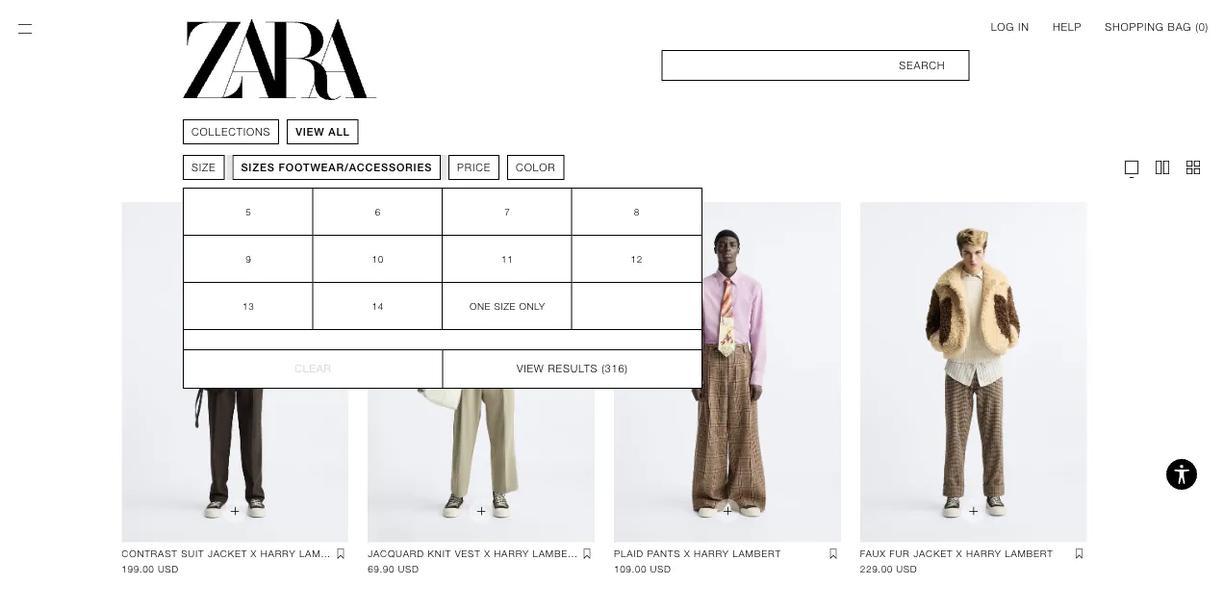 Task type: vqa. For each thing, say whether or not it's contained in the screenshot.


Task type: describe. For each thing, give the bounding box(es) containing it.
12
[[631, 253, 643, 265]]

0 status
[[1199, 21, 1206, 33]]

add item to wishlist image for faux fur jacket x harry lambert
[[1072, 547, 1088, 562]]

199.00
[[122, 564, 155, 576]]

color
[[516, 161, 556, 173]]

229.00
[[861, 564, 894, 576]]

sizes footwear/accessories
[[241, 161, 432, 173]]

sizes footwear/accessories button
[[232, 155, 441, 180]]

only
[[519, 300, 546, 312]]

harry for jacquard knit vest x harry lambert
[[494, 549, 530, 560]]

lambert for contrast suit jacket x harry lambert
[[299, 549, 348, 560]]

results
[[548, 363, 598, 375]]

vest
[[455, 549, 481, 560]]

help
[[1053, 21, 1083, 33]]

clear
[[295, 363, 332, 375]]

image 0 of plaid pants x harry lambert from zara image
[[614, 202, 841, 543]]

knit
[[428, 549, 452, 560]]

shopping bag ( 0 )
[[1106, 21, 1209, 33]]

109.00 usd
[[614, 564, 671, 576]]

10
[[372, 253, 384, 265]]

footwear/accessories
[[279, 161, 432, 173]]

5
[[246, 206, 252, 218]]

usd for 109.00 usd
[[650, 564, 671, 576]]

one
[[470, 300, 491, 312]]

search
[[900, 59, 946, 71]]

7
[[505, 206, 511, 218]]

lambert for faux fur jacket x harry lambert
[[1005, 549, 1054, 560]]

199.00 usd
[[122, 564, 179, 576]]

in
[[1019, 21, 1030, 33]]

(316)
[[602, 363, 629, 375]]

x for contrast
[[251, 549, 257, 560]]

0
[[1199, 21, 1206, 33]]

collections link
[[192, 124, 271, 140]]

view for view all
[[296, 126, 325, 138]]

(
[[1196, 21, 1199, 33]]

one size only
[[470, 300, 546, 312]]

view results (316)
[[517, 363, 629, 375]]

1 horizontal spatial size
[[494, 300, 516, 312]]

plaid
[[614, 549, 644, 560]]

)
[[1206, 21, 1209, 33]]

add item to wishlist image for contrast suit jacket x harry lambert
[[333, 547, 349, 562]]

sizes
[[241, 161, 275, 173]]

usd for 199.00 usd
[[158, 564, 179, 576]]

11
[[502, 253, 514, 265]]

14
[[372, 300, 384, 312]]



Task type: locate. For each thing, give the bounding box(es) containing it.
log in
[[991, 21, 1030, 33]]

accessibility image
[[1163, 455, 1202, 494]]

size
[[192, 161, 216, 173], [494, 300, 516, 312]]

shopping
[[1106, 21, 1165, 33]]

x for jacquard
[[484, 549, 491, 560]]

2 zoom change image from the left
[[1154, 158, 1173, 177]]

1 usd from the left
[[158, 564, 179, 576]]

0 horizontal spatial jacket
[[208, 549, 247, 560]]

view for view results (316)
[[517, 363, 545, 375]]

1 horizontal spatial add item to wishlist image
[[826, 547, 841, 562]]

harry for faux fur jacket x harry lambert
[[967, 549, 1002, 560]]

size down collections link
[[192, 161, 216, 173]]

0 horizontal spatial size
[[192, 161, 216, 173]]

harry
[[261, 549, 296, 560], [494, 549, 530, 560], [694, 549, 730, 560], [967, 549, 1002, 560]]

add item to wishlist image left faux
[[826, 547, 841, 562]]

color button
[[508, 155, 565, 180]]

1 lambert from the left
[[299, 549, 348, 560]]

image 0 of faux fur jacket x harry lambert from zara image
[[861, 202, 1088, 543]]

jacket right fur
[[914, 549, 954, 560]]

x right suit
[[251, 549, 257, 560]]

4 x from the left
[[957, 549, 963, 560]]

jacket for suit
[[208, 549, 247, 560]]

2 x from the left
[[484, 549, 491, 560]]

usd for 69.90 usd
[[398, 564, 419, 576]]

1 harry from the left
[[261, 549, 296, 560]]

4 harry from the left
[[967, 549, 1002, 560]]

0 horizontal spatial zoom change image
[[1123, 158, 1142, 177]]

usd down pants
[[650, 564, 671, 576]]

13
[[243, 300, 255, 312]]

add item to wishlist image for plaid pants x harry lambert
[[826, 547, 841, 562]]

3 usd from the left
[[650, 564, 671, 576]]

help link
[[1053, 19, 1083, 35]]

0 vertical spatial size
[[192, 161, 216, 173]]

3 lambert from the left
[[733, 549, 782, 560]]

3 harry from the left
[[694, 549, 730, 560]]

log
[[991, 21, 1015, 33]]

69.90 usd
[[368, 564, 419, 576]]

Product search search field
[[662, 50, 970, 81]]

zoom change image
[[1123, 158, 1142, 177], [1154, 158, 1173, 177]]

x inside faux fur jacket x harry lambert link
[[957, 549, 963, 560]]

pants
[[648, 549, 681, 560]]

collections
[[192, 126, 271, 138]]

bag
[[1168, 21, 1192, 33]]

x right pants
[[685, 549, 691, 560]]

view inside "link"
[[296, 126, 325, 138]]

1 vertical spatial size
[[494, 300, 516, 312]]

2 jacket from the left
[[914, 549, 954, 560]]

contrast suit jacket x harry lambert link
[[122, 547, 348, 562]]

0 horizontal spatial add item to wishlist image
[[580, 547, 595, 562]]

1 vertical spatial view
[[517, 363, 545, 375]]

size inside button
[[192, 161, 216, 173]]

usd for 229.00 usd
[[897, 564, 918, 576]]

lambert for jacquard knit vest x harry lambert
[[533, 549, 582, 560]]

jacquard
[[368, 549, 425, 560]]

search link
[[662, 50, 970, 81]]

1 zoom change image from the left
[[1123, 158, 1142, 177]]

add item to wishlist image for jacquard knit vest x harry lambert
[[580, 547, 595, 562]]

2 add item to wishlist image from the left
[[1072, 547, 1088, 562]]

1 jacket from the left
[[208, 549, 247, 560]]

image 0 of contrast suit jacket x harry lambert from zara image
[[122, 202, 349, 543]]

clear button
[[184, 350, 443, 388]]

harry for contrast suit jacket x harry lambert
[[261, 549, 296, 560]]

image 0 of jacquard knit vest x harry lambert from zara image
[[368, 202, 595, 543]]

3 x from the left
[[685, 549, 691, 560]]

x inside plaid pants x harry lambert link
[[685, 549, 691, 560]]

add item to wishlist image
[[580, 547, 595, 562], [1072, 547, 1088, 562]]

x inside jacquard knit vest x harry lambert link
[[484, 549, 491, 560]]

2 add item to wishlist image from the left
[[826, 547, 841, 562]]

x inside contrast suit jacket x harry lambert link
[[251, 549, 257, 560]]

suit
[[181, 549, 204, 560]]

0 vertical spatial view
[[296, 126, 325, 138]]

1 horizontal spatial view
[[517, 363, 545, 375]]

harry right suit
[[261, 549, 296, 560]]

log in link
[[991, 19, 1030, 35]]

9
[[246, 253, 252, 265]]

view all
[[296, 126, 350, 138]]

2 lambert from the left
[[533, 549, 582, 560]]

x
[[251, 549, 257, 560], [484, 549, 491, 560], [685, 549, 691, 560], [957, 549, 963, 560]]

jacket for fur
[[914, 549, 954, 560]]

plaid pants x harry lambert
[[614, 549, 782, 560]]

usd down jacquard
[[398, 564, 419, 576]]

jacket
[[208, 549, 247, 560], [914, 549, 954, 560]]

zara logo united states. go to homepage image
[[183, 19, 377, 100]]

1 add item to wishlist image from the left
[[580, 547, 595, 562]]

size button
[[183, 155, 225, 180]]

1 horizontal spatial zoom change image
[[1154, 158, 1173, 177]]

faux fur jacket x harry lambert link
[[861, 547, 1054, 562]]

229.00 usd
[[861, 564, 918, 576]]

8
[[634, 206, 640, 218]]

usd down contrast
[[158, 564, 179, 576]]

view left all on the top left
[[296, 126, 325, 138]]

lambert
[[299, 549, 348, 560], [533, 549, 582, 560], [733, 549, 782, 560], [1005, 549, 1054, 560]]

1 horizontal spatial add item to wishlist image
[[1072, 547, 1088, 562]]

6
[[375, 206, 381, 218]]

jacket right suit
[[208, 549, 247, 560]]

add item to wishlist image
[[333, 547, 349, 562], [826, 547, 841, 562]]

x right fur
[[957, 549, 963, 560]]

view left the results at the bottom left of page
[[517, 363, 545, 375]]

2 usd from the left
[[398, 564, 419, 576]]

price button
[[449, 155, 500, 180]]

x for faux
[[957, 549, 963, 560]]

jacquard knit vest x harry lambert
[[368, 549, 582, 560]]

view
[[296, 126, 325, 138], [517, 363, 545, 375]]

69.90
[[368, 564, 395, 576]]

x right vest
[[484, 549, 491, 560]]

open menu image
[[15, 19, 35, 39]]

price
[[457, 161, 491, 173]]

harry right pants
[[694, 549, 730, 560]]

harry right fur
[[967, 549, 1002, 560]]

add item to wishlist image left jacquard
[[333, 547, 349, 562]]

faux fur jacket x harry lambert
[[861, 549, 1054, 560]]

fur
[[890, 549, 911, 560]]

usd down fur
[[897, 564, 918, 576]]

jacquard knit vest x harry lambert link
[[368, 547, 582, 562]]

all
[[329, 126, 350, 138]]

plaid pants x harry lambert link
[[614, 547, 782, 562]]

contrast suit jacket x harry lambert
[[122, 549, 348, 560]]

faux
[[861, 549, 887, 560]]

2 harry from the left
[[494, 549, 530, 560]]

0 horizontal spatial view
[[296, 126, 325, 138]]

harry right vest
[[494, 549, 530, 560]]

1 horizontal spatial jacket
[[914, 549, 954, 560]]

usd
[[158, 564, 179, 576], [398, 564, 419, 576], [650, 564, 671, 576], [897, 564, 918, 576]]

4 usd from the left
[[897, 564, 918, 576]]

1 x from the left
[[251, 549, 257, 560]]

0 horizontal spatial add item to wishlist image
[[333, 547, 349, 562]]

1 add item to wishlist image from the left
[[333, 547, 349, 562]]

view all link
[[296, 124, 350, 140]]

size right one
[[494, 300, 516, 312]]

zoom change image
[[1184, 158, 1204, 177]]

contrast
[[122, 549, 178, 560]]

4 lambert from the left
[[1005, 549, 1054, 560]]

109.00
[[614, 564, 647, 576]]



